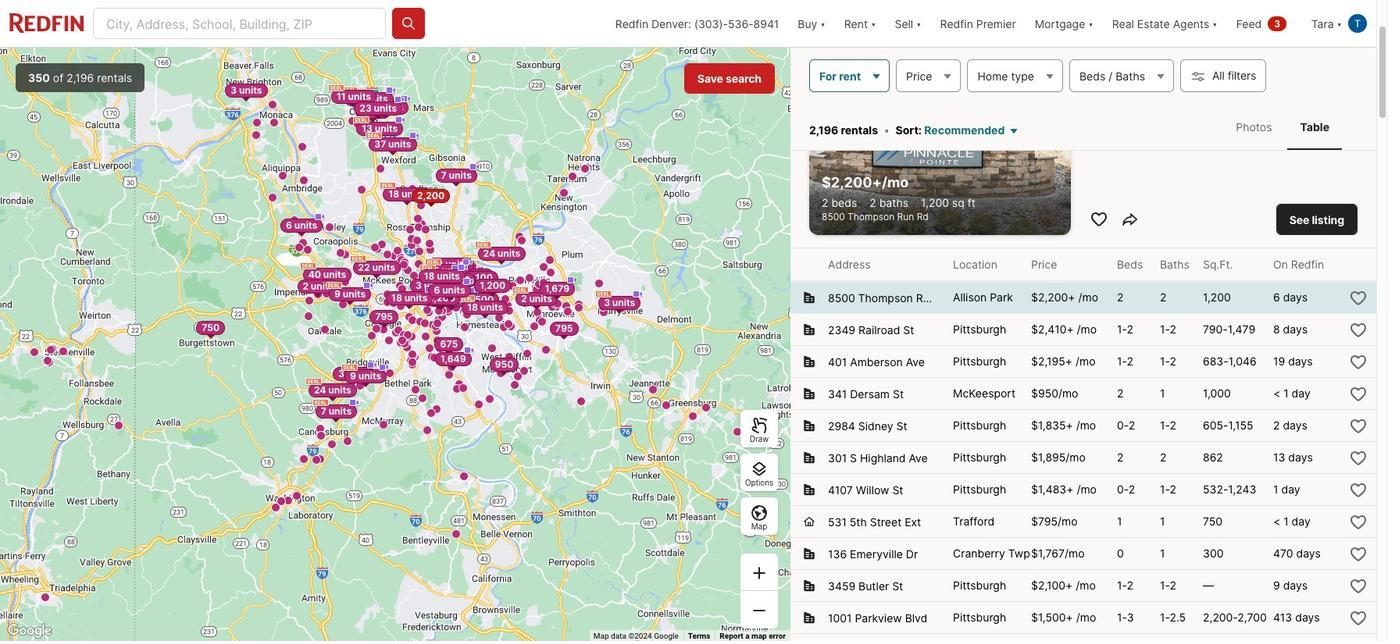 Task type: vqa. For each thing, say whether or not it's contained in the screenshot.
the leftmost About
no



Task type: describe. For each thing, give the bounding box(es) containing it.
1- up the 1-2.5
[[1160, 579, 1170, 592]]

31 units
[[367, 101, 403, 113]]

1-2 right $2,195+ /mo
[[1117, 355, 1133, 368]]

1 horizontal spatial 750
[[1203, 515, 1223, 528]]

1 horizontal spatial 9
[[350, 370, 356, 382]]

toggle search results photos view tab
[[1224, 108, 1285, 146]]

790-
[[1203, 323, 1228, 336]]

table
[[1300, 120, 1330, 134]]

mortgage ▾ button
[[1035, 0, 1093, 47]]

/mo for —
[[1076, 579, 1096, 592]]

0 horizontal spatial 795
[[375, 311, 393, 322]]

350 of 2,196 rentals
[[28, 71, 132, 84]]

amberson
[[850, 355, 903, 369]]

days for 1,200
[[1283, 291, 1308, 304]]

1 day
[[1273, 483, 1300, 496]]

0 vertical spatial 24 units
[[483, 248, 521, 259]]

(303)-
[[694, 17, 728, 30]]

home
[[978, 69, 1008, 82]]

1- left 532-
[[1160, 483, 1170, 496]]

13 days
[[1273, 451, 1313, 464]]

1- right $2,410+ /mo
[[1117, 323, 1127, 336]]

0 horizontal spatial on redfin
[[1084, 73, 1127, 85]]

agents
[[1173, 17, 1209, 30]]

/mo up the $2,100+ /mo
[[1065, 547, 1085, 560]]

map for map data ©2024 google
[[594, 632, 609, 641]]

470 days
[[1273, 547, 1321, 560]]

dr
[[906, 547, 918, 561]]

< 1 day for 750
[[1273, 515, 1311, 528]]

13 for 13 units
[[362, 123, 373, 135]]

estate
[[1137, 17, 1170, 30]]

draw button
[[741, 410, 778, 448]]

sort:
[[896, 124, 924, 137]]

531
[[828, 515, 847, 529]]

▾ for mortgage ▾
[[1088, 17, 1093, 30]]

willow
[[856, 483, 889, 497]]

350
[[28, 71, 50, 84]]

days left all
[[1187, 73, 1208, 85]]

cranberry twp $1,767 /mo
[[953, 547, 1085, 560]]

13 for 13 days
[[1273, 451, 1285, 464]]

675
[[440, 338, 458, 350]]

feed
[[1236, 17, 1262, 30]]

0 vertical spatial ave
[[906, 355, 925, 369]]

1-2 up "1-3"
[[1117, 579, 1133, 592]]

/mo right the $1,500+ at the right bottom of the page
[[1076, 611, 1096, 624]]

tab list containing photos
[[1208, 105, 1358, 150]]

0
[[1117, 547, 1124, 560]]

ext
[[905, 515, 921, 529]]

2,700
[[1238, 611, 1267, 624]]

pittsburgh for $2,410+
[[953, 323, 1006, 336]]

1 vertical spatial baths
[[1160, 258, 1190, 271]]

401
[[828, 355, 847, 369]]

st for 4107 willow st
[[892, 483, 903, 497]]

$1,835+ /mo
[[1031, 419, 1096, 432]]

st for 2349 railroad st
[[903, 323, 914, 336]]

s
[[850, 451, 857, 465]]

real
[[1112, 17, 1134, 30]]

8500 thompson run rd
[[822, 211, 929, 223]]

days for 862
[[1288, 451, 1313, 464]]

beds
[[832, 196, 857, 209]]

37
[[374, 139, 386, 150]]

redfin down the real
[[1099, 73, 1127, 85]]

< for 1,000
[[1273, 387, 1281, 400]]

605-1,155
[[1203, 419, 1253, 432]]

see listing link
[[1276, 204, 1358, 235]]

rent ▾ button
[[844, 0, 876, 47]]

thompson for 8500 thompson run rd
[[848, 211, 895, 223]]

1,479
[[1228, 323, 1256, 336]]

301 s highland ave
[[828, 451, 928, 465]]

1,200 down 1,550
[[430, 292, 455, 304]]

draw
[[750, 434, 769, 444]]

2 days
[[1273, 419, 1308, 432]]

0 vertical spatial rentals
[[97, 71, 132, 84]]

136
[[828, 547, 847, 561]]

0 vertical spatial $2,200+
[[822, 174, 882, 190]]

401 amberson ave
[[828, 355, 925, 369]]

0- for $1,483+ /mo
[[1117, 483, 1129, 496]]

950
[[495, 359, 514, 370]]

1 vertical spatial price
[[1031, 258, 1057, 271]]

0-2 for $1,483+ /mo
[[1117, 483, 1135, 496]]

8941
[[754, 17, 779, 30]]

1 vertical spatial day
[[1281, 483, 1300, 496]]

sq
[[952, 196, 965, 209]]

day for 750
[[1292, 515, 1311, 528]]

terms link
[[688, 632, 710, 641]]

2.5
[[1170, 611, 1186, 624]]

11 units
[[337, 91, 371, 102]]

1 horizontal spatial 795
[[555, 322, 573, 334]]

redfin inside redfin premier button
[[940, 17, 973, 30]]

8 days
[[1273, 323, 1308, 336]]

all
[[1212, 69, 1225, 82]]

1-2 up the 1-2.5
[[1160, 579, 1176, 592]]

sell
[[895, 17, 913, 30]]

$2,100+ /mo
[[1031, 579, 1096, 592]]

rd for 8500 thompson run rd
[[917, 211, 929, 223]]

submit search image
[[401, 16, 416, 31]]

terms
[[688, 632, 710, 641]]

user photo image
[[1348, 14, 1367, 33]]

1 horizontal spatial 7
[[441, 169, 447, 181]]

redfin left denver:
[[615, 17, 648, 30]]

days for 300
[[1296, 547, 1321, 560]]

pittsburgh for $1,895
[[953, 451, 1006, 464]]

19
[[1273, 355, 1285, 368]]

google
[[654, 632, 679, 641]]

▾ inside dropdown button
[[1213, 17, 1218, 30]]

536-
[[728, 17, 754, 30]]

/mo up baths at the top right of page
[[882, 174, 909, 190]]

1 vertical spatial 6 days
[[1273, 291, 1308, 304]]

buy ▾ button
[[798, 0, 826, 47]]

real estate agents ▾ button
[[1103, 0, 1227, 47]]

3459 butler st
[[828, 579, 903, 593]]

4107 willow st
[[828, 483, 903, 497]]

report a map error
[[720, 632, 786, 641]]

341
[[828, 387, 847, 401]]

2 inside 1,100 2 units
[[303, 280, 309, 292]]

pittsburgh for $1,835+
[[953, 419, 1006, 432]]

1-2 right $2,410+ /mo
[[1117, 323, 1133, 336]]

tara
[[1311, 17, 1334, 30]]

emeryville
[[850, 547, 903, 561]]

$950 /mo
[[1031, 387, 1078, 400]]

0 vertical spatial $2,200+ /mo
[[822, 174, 909, 190]]

1 vertical spatial 7
[[321, 405, 326, 417]]

12
[[433, 258, 443, 270]]

1,500
[[468, 294, 494, 306]]

highland
[[860, 451, 906, 465]]

▾ for sell ▾
[[916, 17, 921, 30]]

2 horizontal spatial 9
[[1273, 579, 1280, 592]]

blvd
[[905, 611, 927, 625]]

/mo for 750
[[1058, 515, 1078, 528]]

—
[[1203, 579, 1214, 592]]

1- left 605- at the bottom of the page
[[1160, 419, 1170, 432]]

days for 605-1,155
[[1283, 419, 1308, 432]]

1 horizontal spatial rentals
[[841, 124, 878, 137]]

save search
[[697, 72, 762, 85]]

1-2 left 605- at the bottom of the page
[[1160, 419, 1176, 432]]

46
[[350, 93, 363, 105]]

$2,195+ /mo
[[1031, 355, 1096, 368]]

st for 2984 sidney st
[[896, 419, 907, 433]]

tara ▾
[[1311, 17, 1342, 30]]

pittsburgh for $1,483+
[[953, 483, 1006, 496]]

parkview
[[855, 611, 902, 625]]

photos
[[1236, 120, 1272, 134]]

1,800
[[428, 293, 453, 305]]

▾ for tara ▾
[[1337, 17, 1342, 30]]

1-2.5
[[1160, 611, 1186, 624]]

map region
[[0, 0, 941, 641]]

on inside 'button'
[[1273, 258, 1288, 271]]

/mo for 1,200
[[1078, 291, 1098, 304]]

$1,895
[[1031, 451, 1066, 464]]

2349 railroad st
[[828, 323, 914, 336]]

$1,895 /mo
[[1031, 451, 1086, 464]]

2,200
[[417, 190, 445, 202]]

days right 413
[[1295, 611, 1320, 624]]

$1,767
[[1031, 547, 1065, 560]]

days for 790-1,479
[[1283, 323, 1308, 336]]

2,000
[[424, 292, 452, 304]]

day for 1,000
[[1292, 387, 1311, 400]]

beds button
[[1117, 248, 1143, 281]]

listing
[[1312, 213, 1344, 226]]



Task type: locate. For each thing, give the bounding box(es) containing it.
2 vertical spatial 9
[[1273, 579, 1280, 592]]

$2,200+ up "$2,410+"
[[1031, 291, 1075, 304]]

1- left 790-
[[1160, 323, 1170, 336]]

type
[[1011, 69, 1034, 82]]

0 vertical spatial thompson
[[848, 211, 895, 223]]

street
[[870, 515, 902, 529]]

< 1 day up 470 days
[[1273, 515, 1311, 528]]

st right "sidney"
[[896, 419, 907, 433]]

0 horizontal spatial price button
[[896, 59, 961, 92]]

2 0- from the top
[[1117, 483, 1129, 496]]

$1,483+
[[1031, 483, 1074, 496]]

0 vertical spatial 2 units
[[457, 270, 489, 282]]

sell ▾ button
[[895, 0, 921, 47]]

ave right amberson
[[906, 355, 925, 369]]

▾ for rent ▾
[[871, 17, 876, 30]]

real estate agents ▾
[[1112, 17, 1218, 30]]

/mo right $2,100+
[[1076, 579, 1096, 592]]

run inside "8500 thompson run rd allison park"
[[916, 291, 936, 304]]

rd for 8500 thompson run rd allison park
[[939, 291, 953, 304]]

/mo right "$2,410+"
[[1077, 323, 1097, 336]]

1 horizontal spatial 13
[[1273, 451, 1285, 464]]

2 ▾ from the left
[[871, 17, 876, 30]]

1- left 683-
[[1160, 355, 1170, 368]]

twp
[[1008, 547, 1030, 560]]

0- for $1,835+ /mo
[[1117, 419, 1129, 432]]

0 horizontal spatial 24 units
[[314, 384, 351, 396]]

23
[[360, 102, 372, 114]]

1 vertical spatial price button
[[1031, 248, 1057, 281]]

7 pittsburgh from the top
[[953, 611, 1006, 624]]

1 vertical spatial on
[[1273, 258, 1288, 271]]

8500 for 8500 thompson run rd allison park
[[828, 291, 855, 304]]

13
[[362, 123, 373, 135], [1273, 451, 1285, 464]]

/mo right $1,835+
[[1076, 419, 1096, 432]]

days
[[1187, 73, 1208, 85], [1283, 291, 1308, 304], [1283, 323, 1308, 336], [1288, 355, 1313, 368], [1283, 419, 1308, 432], [1288, 451, 1313, 464], [1296, 547, 1321, 560], [1283, 579, 1308, 592], [1295, 611, 1320, 624]]

0 horizontal spatial 750
[[202, 322, 220, 334]]

thompson up railroad
[[858, 291, 913, 304]]

26
[[433, 294, 445, 305]]

0 horizontal spatial rd
[[917, 211, 929, 223]]

< for 750
[[1273, 515, 1281, 528]]

1 vertical spatial $2,200+
[[1031, 291, 1075, 304]]

thompson for 8500 thompson run rd allison park
[[858, 291, 913, 304]]

0 horizontal spatial 7
[[321, 405, 326, 417]]

run for 8500 thompson run rd
[[897, 211, 914, 223]]

map down options at the right bottom of the page
[[751, 522, 767, 531]]

trafford
[[953, 515, 995, 528]]

1,649
[[441, 353, 466, 365]]

1 vertical spatial $2,200+ /mo
[[1031, 291, 1098, 304]]

1,200 up 790-
[[1203, 291, 1231, 304]]

1- right "1-3"
[[1160, 611, 1170, 624]]

2,196 down the 'for'
[[809, 124, 838, 137]]

on down see listing button
[[1273, 258, 1288, 271]]

0 horizontal spatial 7 units
[[321, 405, 352, 417]]

days up 8 days
[[1283, 291, 1308, 304]]

on
[[1084, 73, 1096, 85], [1273, 258, 1288, 271]]

5 units
[[433, 265, 465, 277]]

0 vertical spatial rd
[[917, 211, 929, 223]]

/mo
[[882, 174, 909, 190], [1078, 291, 1098, 304], [1077, 323, 1097, 336], [1076, 355, 1096, 368], [1058, 387, 1078, 400], [1076, 419, 1096, 432], [1066, 451, 1086, 464], [1077, 483, 1097, 496], [1058, 515, 1078, 528], [1065, 547, 1085, 560], [1076, 579, 1096, 592], [1076, 611, 1096, 624]]

on redfin button
[[1273, 248, 1324, 281]]

1 0- from the top
[[1117, 419, 1129, 432]]

status
[[1221, 73, 1249, 85]]

23 units
[[360, 102, 397, 114]]

2 < from the top
[[1273, 515, 1281, 528]]

0- right $1,835+ /mo
[[1117, 419, 1129, 432]]

address
[[828, 258, 871, 271]]

$2,200+
[[822, 174, 882, 190], [1031, 291, 1075, 304]]

8500
[[822, 211, 845, 223], [828, 291, 855, 304]]

1,200 sq ft
[[921, 196, 976, 209]]

units inside 1,100 2 units
[[311, 280, 334, 292]]

1,550
[[428, 271, 453, 283]]

1 horizontal spatial price button
[[1031, 248, 1057, 281]]

days up 13 days
[[1283, 419, 1308, 432]]

5
[[433, 265, 439, 277]]

redfin down see
[[1291, 258, 1324, 271]]

< 1 day down 19 days
[[1273, 387, 1311, 400]]

run down baths at the top right of page
[[897, 211, 914, 223]]

/mo up $1,483+ /mo
[[1066, 451, 1086, 464]]

1 < 1 day from the top
[[1273, 387, 1311, 400]]

1001
[[828, 611, 852, 625]]

1- left the 1-2.5
[[1117, 611, 1127, 624]]

st for 3459 butler st
[[892, 579, 903, 593]]

▾ right 'sell'
[[916, 17, 921, 30]]

1,200 up the 1,500
[[480, 280, 506, 292]]

run left allison
[[916, 291, 936, 304]]

0 vertical spatial 0-
[[1117, 419, 1129, 432]]

1 0-2 from the top
[[1117, 419, 1135, 432]]

0 vertical spatial 7 units
[[441, 169, 472, 181]]

5 ▾ from the left
[[1213, 17, 1218, 30]]

map button
[[741, 498, 778, 535]]

mortgage ▾
[[1035, 17, 1093, 30]]

2,196 right of
[[67, 71, 94, 84]]

1 horizontal spatial $2,200+
[[1031, 291, 1075, 304]]

0 vertical spatial 13
[[362, 123, 373, 135]]

3
[[1274, 18, 1281, 29], [231, 84, 237, 96], [416, 280, 422, 291], [604, 297, 610, 309], [338, 368, 345, 379], [1127, 611, 1134, 624]]

0 vertical spatial 7
[[441, 169, 447, 181]]

rd down 1,200 sq ft
[[917, 211, 929, 223]]

<
[[1273, 387, 1281, 400], [1273, 515, 1281, 528]]

470
[[1273, 547, 1293, 560]]

0-2 right $1,483+ /mo
[[1117, 483, 1135, 496]]

2 units up the 1,500
[[457, 270, 489, 282]]

862
[[1203, 451, 1223, 464]]

18 units
[[389, 188, 425, 200], [424, 270, 460, 282], [391, 292, 427, 304], [467, 302, 503, 313]]

0 horizontal spatial $2,200+ /mo
[[822, 174, 909, 190]]

baths inside button
[[1116, 69, 1145, 82]]

toggle search results table view tab
[[1288, 108, 1342, 146]]

1 vertical spatial 24
[[314, 384, 326, 396]]

0-2 for $1,835+ /mo
[[1117, 419, 1135, 432]]

1,046
[[1229, 355, 1257, 368]]

pittsburgh for $2,195+
[[953, 355, 1006, 368]]

4 ▾ from the left
[[1088, 17, 1093, 30]]

3 pittsburgh from the top
[[953, 419, 1006, 432]]

2 vertical spatial day
[[1292, 515, 1311, 528]]

0-2 right $1,835+ /mo
[[1117, 419, 1135, 432]]

2 baths
[[870, 196, 909, 209]]

1 horizontal spatial 24
[[483, 248, 495, 259]]

0 horizontal spatial 6 days
[[1179, 73, 1208, 85]]

4 pittsburgh from the top
[[953, 451, 1006, 464]]

/mo for 790-1,479
[[1077, 323, 1097, 336]]

0 horizontal spatial map
[[594, 632, 609, 641]]

day up 470 days
[[1292, 515, 1311, 528]]

st for 341 dersam st
[[893, 387, 904, 401]]

beds for beds / baths
[[1080, 69, 1106, 82]]

1 vertical spatial rentals
[[841, 124, 878, 137]]

run for 8500 thompson run rd allison park
[[916, 291, 936, 304]]

1 horizontal spatial 2 units
[[521, 293, 552, 305]]

price down sell ▾ button
[[906, 69, 932, 82]]

9 days
[[1273, 579, 1308, 592]]

750 inside map region
[[202, 322, 220, 334]]

rent
[[844, 17, 868, 30]]

sq.ft.
[[1203, 258, 1233, 271]]

mortgage ▾ button
[[1025, 0, 1103, 47]]

0 vertical spatial run
[[897, 211, 914, 223]]

532-1,243
[[1203, 483, 1256, 496]]

0 vertical spatial 0-2
[[1117, 419, 1135, 432]]

795 down 1,100 2 units
[[375, 311, 393, 322]]

6 days up 8 days
[[1273, 291, 1308, 304]]

$2,200+ /mo up beds at the right top
[[822, 174, 909, 190]]

pittsburgh for $1,500+
[[953, 611, 1006, 624]]

0 vertical spatial 24
[[483, 248, 495, 259]]

google image
[[4, 621, 55, 641]]

tab list
[[1208, 105, 1358, 150]]

6 ▾ from the left
[[1337, 17, 1342, 30]]

beds inside button
[[1080, 69, 1106, 82]]

1 < from the top
[[1273, 387, 1281, 400]]

2 pittsburgh from the top
[[953, 355, 1006, 368]]

0 horizontal spatial baths
[[1116, 69, 1145, 82]]

redfin inside the on redfin 'button'
[[1291, 258, 1324, 271]]

/mo for 1,000
[[1058, 387, 1078, 400]]

/mo for 605-1,155
[[1076, 419, 1096, 432]]

136 emeryville dr
[[828, 547, 918, 561]]

of
[[53, 71, 63, 84]]

1 vertical spatial 13
[[1273, 451, 1285, 464]]

0 horizontal spatial rentals
[[97, 71, 132, 84]]

795 down 1,679
[[555, 322, 573, 334]]

0 horizontal spatial 13
[[362, 123, 373, 135]]

map
[[751, 522, 767, 531], [594, 632, 609, 641]]

5 pittsburgh from the top
[[953, 483, 1006, 496]]

6 units
[[286, 219, 317, 231], [448, 273, 480, 284], [434, 285, 465, 296]]

13 down the 1,767
[[362, 123, 373, 135]]

0 vertical spatial price button
[[896, 59, 961, 92]]

day down 13 days
[[1281, 483, 1300, 496]]

1 vertical spatial < 1 day
[[1273, 515, 1311, 528]]

1 vertical spatial 2,196
[[809, 124, 838, 137]]

22
[[358, 262, 370, 274]]

days for 683-1,046
[[1288, 355, 1313, 368]]

0-2
[[1117, 419, 1135, 432], [1117, 483, 1135, 496]]

$2,195+
[[1031, 355, 1073, 368]]

options
[[745, 478, 773, 487]]

1 vertical spatial 750
[[1203, 515, 1223, 528]]

0 horizontal spatial price
[[906, 69, 932, 82]]

1 vertical spatial on redfin
[[1273, 258, 1324, 271]]

price button down sell ▾ button
[[896, 59, 961, 92]]

mckeesport
[[953, 387, 1016, 400]]

1 horizontal spatial beds
[[1117, 258, 1143, 271]]

price up "$2,410+"
[[1031, 258, 1057, 271]]

thompson down "2 baths"
[[848, 211, 895, 223]]

1-2 left 532-
[[1160, 483, 1176, 496]]

pittsburgh for $2,100+
[[953, 579, 1006, 592]]

beds left /
[[1080, 69, 1106, 82]]

1 pittsburgh from the top
[[953, 323, 1006, 336]]

1,200 left sq
[[921, 196, 949, 209]]

$2,200+ up beds at the right top
[[822, 174, 882, 190]]

0 vertical spatial 8500
[[822, 211, 845, 223]]

day down 19 days
[[1292, 387, 1311, 400]]

5th
[[850, 515, 867, 529]]

thompson inside "8500 thompson run rd allison park"
[[858, 291, 913, 304]]

1 horizontal spatial run
[[916, 291, 936, 304]]

0 vertical spatial price
[[906, 69, 932, 82]]

/mo right $1,483+
[[1077, 483, 1097, 496]]

0 horizontal spatial 9
[[334, 288, 341, 300]]

sidney
[[858, 419, 893, 433]]

all filters
[[1212, 69, 1256, 82]]

beds left baths button
[[1117, 258, 1143, 271]]

1 horizontal spatial 6 days
[[1273, 291, 1308, 304]]

location button
[[953, 248, 998, 281]]

rd left allison
[[939, 291, 953, 304]]

0 vertical spatial baths
[[1116, 69, 1145, 82]]

11
[[337, 91, 346, 102]]

rentals right of
[[97, 71, 132, 84]]

3 ▾ from the left
[[916, 17, 921, 30]]

▾ right mortgage
[[1088, 17, 1093, 30]]

0 vertical spatial on
[[1084, 73, 1096, 85]]

run
[[897, 211, 914, 223], [916, 291, 936, 304]]

1,100 for 1,100 2 units
[[469, 272, 493, 284]]

1,200
[[921, 196, 949, 209], [480, 280, 506, 292], [1203, 291, 1231, 304], [430, 292, 455, 304]]

0 vertical spatial 750
[[202, 322, 220, 334]]

0 vertical spatial <
[[1273, 387, 1281, 400]]

0 vertical spatial 2,196
[[67, 71, 94, 84]]

8
[[1273, 323, 1280, 336]]

2,200-2,700 413 days
[[1203, 611, 1320, 624]]

2 0-2 from the top
[[1117, 483, 1135, 496]]

0 vertical spatial beds
[[1080, 69, 1106, 82]]

0 vertical spatial 6 days
[[1179, 73, 1208, 85]]

< down 19
[[1273, 387, 1281, 400]]

st right railroad
[[903, 323, 914, 336]]

1 horizontal spatial baths
[[1160, 258, 1190, 271]]

1 vertical spatial ave
[[909, 451, 928, 465]]

0 vertical spatial day
[[1292, 387, 1311, 400]]

1 vertical spatial 8500
[[828, 291, 855, 304]]

baths
[[879, 196, 909, 209]]

/mo for 683-1,046
[[1076, 355, 1096, 368]]

1 vertical spatial 7 units
[[321, 405, 352, 417]]

0 vertical spatial < 1 day
[[1273, 387, 1311, 400]]

< 1 day for 1,000
[[1273, 387, 1311, 400]]

days right 470
[[1296, 547, 1321, 560]]

24 units
[[483, 248, 521, 259], [314, 384, 351, 396]]

on redfin down the real
[[1084, 73, 1127, 85]]

st
[[903, 323, 914, 336], [893, 387, 904, 401], [896, 419, 907, 433], [892, 483, 903, 497], [892, 579, 903, 593]]

/mo for 862
[[1066, 451, 1086, 464]]

1 horizontal spatial on redfin
[[1273, 258, 1324, 271]]

ave right highland
[[909, 451, 928, 465]]

8500 down 2 beds
[[822, 211, 845, 223]]

1,100 2 units
[[303, 272, 493, 292]]

1 vertical spatial 9 units
[[350, 370, 381, 382]]

1001 parkview blvd
[[828, 611, 927, 625]]

save
[[697, 72, 723, 85]]

790-1,479
[[1203, 323, 1256, 336]]

1-2 left 683-
[[1160, 355, 1176, 368]]

13 units
[[362, 123, 398, 135]]

map left data
[[594, 632, 609, 641]]

1 horizontal spatial on
[[1273, 258, 1288, 271]]

address button
[[828, 248, 871, 281]]

1,100 for 1,100
[[480, 280, 504, 292]]

rd inside "8500 thompson run rd allison park"
[[939, 291, 953, 304]]

8500 inside "8500 thompson run rd allison park"
[[828, 291, 855, 304]]

0 horizontal spatial 24
[[314, 384, 326, 396]]

map inside button
[[751, 522, 767, 531]]

/mo up $1,835+ /mo
[[1058, 387, 1078, 400]]

13 inside map region
[[362, 123, 373, 135]]

/mo up $2,410+ /mo
[[1078, 291, 1098, 304]]

recommended button
[[924, 121, 1024, 140]]

st right butler
[[892, 579, 903, 593]]

1 vertical spatial thompson
[[858, 291, 913, 304]]

1 horizontal spatial 2,196
[[809, 124, 838, 137]]

price
[[906, 69, 932, 82], [1031, 258, 1057, 271]]

on left /
[[1084, 73, 1096, 85]]

1 horizontal spatial $2,200+ /mo
[[1031, 291, 1098, 304]]

2984
[[828, 419, 855, 433]]

▾ right buy
[[820, 17, 826, 30]]

2 < 1 day from the top
[[1273, 515, 1311, 528]]

see listing
[[1289, 213, 1344, 226]]

baths left sq.ft. on the top of the page
[[1160, 258, 1190, 271]]

0 horizontal spatial 2 units
[[457, 270, 489, 282]]

1 horizontal spatial rd
[[939, 291, 953, 304]]

0 horizontal spatial beds
[[1080, 69, 1106, 82]]

1 vertical spatial <
[[1273, 515, 1281, 528]]

/mo right $2,195+
[[1076, 355, 1096, 368]]

redfin left premier
[[940, 17, 973, 30]]

6 pittsburgh from the top
[[953, 579, 1006, 592]]

0 vertical spatial 9
[[334, 288, 341, 300]]

days for —
[[1283, 579, 1308, 592]]

1,100 inside 1,100 2 units
[[469, 272, 493, 284]]

8500 for 8500 thompson run rd
[[822, 211, 845, 223]]

st right willow
[[892, 483, 903, 497]]

map for map
[[751, 522, 767, 531]]

real estate agents ▾ link
[[1112, 0, 1218, 47]]

home type
[[978, 69, 1034, 82]]

beds for beds
[[1117, 258, 1143, 271]]

18
[[389, 188, 399, 200], [424, 270, 435, 282], [391, 292, 402, 304], [467, 302, 478, 313]]

1 vertical spatial 9
[[350, 370, 356, 382]]

units
[[239, 84, 262, 96], [348, 91, 371, 102], [365, 93, 388, 105], [380, 101, 403, 113], [374, 102, 397, 114], [375, 123, 398, 135], [388, 139, 411, 150], [449, 169, 472, 181], [402, 188, 425, 200], [294, 219, 317, 231], [497, 248, 521, 259], [445, 258, 468, 270], [372, 262, 395, 274], [442, 265, 465, 277], [323, 269, 346, 280], [466, 270, 489, 282], [437, 270, 460, 282], [457, 273, 480, 284], [424, 280, 447, 291], [311, 280, 334, 292], [442, 285, 465, 296], [343, 288, 366, 300], [404, 292, 427, 304], [529, 293, 552, 305], [447, 294, 470, 305], [612, 297, 635, 309], [480, 302, 503, 313], [347, 368, 370, 379], [358, 370, 381, 382], [328, 384, 351, 396], [329, 405, 352, 417]]

1 horizontal spatial 24 units
[[483, 248, 521, 259]]

▾ for buy ▾
[[820, 17, 826, 30]]

days right 8
[[1283, 323, 1308, 336]]

days down 470 days
[[1283, 579, 1308, 592]]

8500 up 2349 at the right bottom of page
[[828, 291, 855, 304]]

/
[[1109, 69, 1113, 82]]

2 units right the 1,500
[[521, 293, 552, 305]]

0 vertical spatial 9 units
[[334, 288, 366, 300]]

1 vertical spatial beds
[[1117, 258, 1143, 271]]

rentals
[[97, 71, 132, 84], [841, 124, 878, 137]]

531 5th street ext
[[828, 515, 921, 529]]

baths right /
[[1116, 69, 1145, 82]]

▾ right agents
[[1213, 17, 1218, 30]]

6 days left all
[[1179, 73, 1208, 85]]

0 horizontal spatial run
[[897, 211, 914, 223]]

City, Address, School, Building, ZIP search field
[[94, 9, 385, 40]]

$2,200+ /mo up $2,410+ /mo
[[1031, 291, 1098, 304]]

< up 470
[[1273, 515, 1281, 528]]

300
[[1203, 547, 1224, 560]]

0 vertical spatial map
[[751, 522, 767, 531]]

13 up 1 day
[[1273, 451, 1285, 464]]

1 horizontal spatial 7 units
[[441, 169, 472, 181]]

1 ▾ from the left
[[820, 17, 826, 30]]

days right 19
[[1288, 355, 1313, 368]]

1 horizontal spatial map
[[751, 522, 767, 531]]

1- right $2,195+ /mo
[[1117, 355, 1127, 368]]

buy ▾ button
[[788, 0, 835, 47]]

1 vertical spatial run
[[916, 291, 936, 304]]

0 vertical spatial on redfin
[[1084, 73, 1127, 85]]

1 horizontal spatial price
[[1031, 258, 1057, 271]]

1- down 0
[[1117, 579, 1127, 592]]

341 dersam st
[[828, 387, 904, 401]]

24
[[483, 248, 495, 259], [314, 384, 326, 396]]

on redfin down see
[[1273, 258, 1324, 271]]

buy ▾
[[798, 17, 826, 30]]

2984 sidney st
[[828, 419, 907, 433]]

1-2 left 790-
[[1160, 323, 1176, 336]]

0 horizontal spatial on
[[1084, 73, 1096, 85]]

1 vertical spatial 2 units
[[521, 293, 552, 305]]

22 units
[[358, 262, 395, 274]]

st right dersam
[[893, 387, 904, 401]]

/mo for 532-1,243
[[1077, 483, 1097, 496]]



